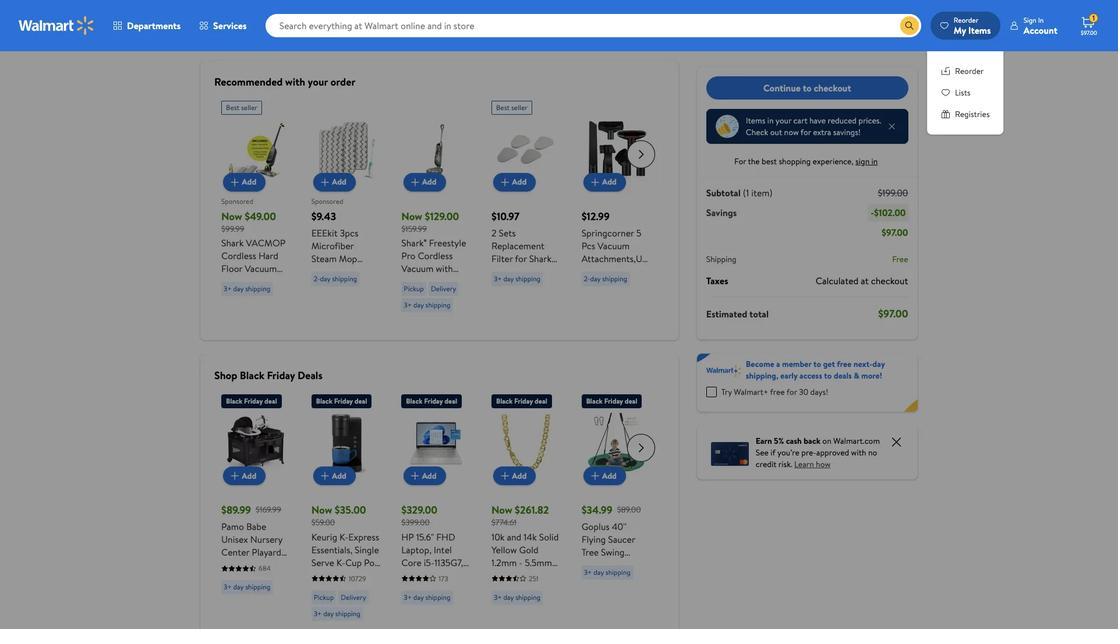 Task type: vqa. For each thing, say whether or not it's contained in the screenshot.
the left "LEGO Super Mario 64 Question Mark Block 71395, 3D Model Set for Adults with Microscale Levels and Princess Peach & Yoshi Micro Figures" image
no



Task type: describe. For each thing, give the bounding box(es) containing it.
earn
[[756, 435, 772, 447]]

goplus
[[582, 520, 610, 533]]

add button inside "now $129.00" group
[[403, 173, 446, 191]]

coffee
[[311, 569, 340, 582]]

pro
[[401, 249, 416, 262]]

day inside "now $129.00" group
[[413, 300, 424, 310]]

sponsored for $9.43
[[311, 196, 343, 206]]

3+ inside "now $129.00" group
[[404, 300, 412, 310]]

extra
[[813, 126, 832, 138]]

best seller for $10.97
[[496, 102, 528, 112]]

close nudge image
[[888, 122, 897, 131]]

reduced
[[828, 115, 857, 126]]

home,
[[410, 607, 437, 620]]

-$102.00
[[871, 206, 906, 219]]

for inside $12.99 springcorner 5 pcs vacuum attachments,universal vacuum cleaner attachments crevice tool, double head vacuum nozzle with adapter for 31mm and 35mm(black)
[[636, 329, 648, 342]]

11
[[401, 607, 407, 620]]

become
[[746, 358, 775, 370]]

deal for $35.00
[[354, 396, 367, 406]]

cordless for $49.00
[[221, 249, 256, 262]]

1.2mm
[[492, 556, 517, 569]]

add for goplus 40'' flying saucer tree swing indoor outdoor play set swing for kids green
[[602, 470, 617, 482]]

$169.99
[[256, 504, 281, 515]]

day inside $89.99 group
[[233, 582, 244, 592]]

black friday deal for $261.82
[[496, 396, 547, 406]]

shark inside $10.97 2 sets replacement filter for shark xff350 navigator lift- away nv350, nv351, nv352
[[529, 252, 552, 265]]

shipping inside now $49.00 "group"
[[245, 284, 270, 294]]

calculated at checkout
[[816, 274, 909, 287]]

with inside now $129.00 $159.99 shark® freestyle pro cordless vacuum with precision charging dock sv1114
[[436, 262, 453, 275]]

shopping
[[779, 156, 811, 167]]

earn 5% cash back on walmart.com
[[756, 435, 880, 447]]

$329.00 $399.00 hp 15.6" fhd laptop, intel core i5-1135g7, 8gb ram, 256gb ssd, silver, windows 11 home, 15- dy2795wm
[[401, 503, 464, 629]]

and inside $12.99 springcorner 5 pcs vacuum attachments,universal vacuum cleaner attachments crevice tool, double head vacuum nozzle with adapter for 31mm and 35mm(black)
[[607, 342, 622, 354]]

0 vertical spatial vacmop
[[246, 236, 286, 249]]

deals
[[298, 368, 323, 383]]

with inside $89.99 $169.99 pamo babe unisex nursery center playard with bassinet & changing table, black
[[221, 559, 239, 571]]

delivery inside "now $129.00" group
[[431, 284, 456, 294]]

$329.00 group
[[401, 390, 471, 629]]

next slide for horizontalscrollerrecommendations list image for order
[[627, 140, 655, 168]]

1
[[1093, 13, 1095, 23]]

3pcs
[[340, 226, 358, 239]]

dy2795wm
[[401, 620, 445, 629]]

1135g7,
[[434, 556, 463, 569]]

charging
[[401, 288, 438, 301]]

2-day shipping for $9.43
[[314, 273, 357, 283]]

walmart plus image
[[707, 365, 742, 377]]

reorder for reorder
[[955, 65, 984, 77]]

mop inside sponsored now $49.00 $99.99 shark vacmop cordless hard floor vacuum mop with disposable vacmop pad, vm250
[[221, 275, 240, 288]]

1 vertical spatial in
[[872, 156, 878, 167]]

5
[[636, 226, 642, 239]]

vacuum right pcs
[[598, 239, 630, 252]]

the
[[748, 156, 760, 167]]

3+ day shipping inside $89.99 group
[[224, 582, 270, 592]]

2- for springcorner
[[584, 273, 590, 283]]

day inside now $261.82 group
[[503, 592, 514, 602]]

mop inside sponsored $9.43 eeekit 3pcs microfiber steam mop replacement pads fit for shark vacuum cleaner s1000 s1000a s1000c s1000wm s1001c, washable reusable
[[339, 252, 357, 265]]

day inside now $35.00 group
[[323, 608, 334, 618]]

subtotal (1 item)
[[707, 186, 773, 199]]

pod
[[364, 556, 380, 569]]

s1000wm
[[311, 329, 353, 342]]

256gb
[[401, 582, 429, 594]]

add to cart image inside "now $129.00" group
[[408, 175, 422, 189]]

$34.99 $89.00 goplus 40'' flying saucer tree swing indoor outdoor play set swing for kids green
[[582, 503, 645, 597]]

2 horizontal spatial to
[[825, 370, 832, 381]]

black friday deal inside $34.99 group
[[586, 396, 637, 406]]

get
[[823, 358, 835, 370]]

center
[[221, 546, 250, 559]]

playard
[[252, 546, 281, 559]]

disposable
[[221, 288, 265, 301]]

now for $35.00
[[311, 503, 332, 517]]

table,
[[262, 571, 285, 584]]

shipping,
[[746, 370, 779, 381]]

& inside $89.99 $169.99 pamo babe unisex nursery center playard with bassinet & changing table, black
[[276, 559, 283, 571]]

shipping inside $12.99 group
[[602, 273, 627, 283]]

see
[[756, 447, 769, 458]]

add button for keurig k-express essentials, single serve k-cup pod coffee maker
[[313, 467, 356, 485]]

add inside $9.43 group
[[332, 176, 347, 188]]

add for pamo babe unisex nursery center playard with bassinet & changing table, black
[[242, 470, 256, 482]]

Try Walmart+ free for 30 days! checkbox
[[707, 387, 717, 397]]

add to cart image for $34.99
[[588, 469, 602, 483]]

lists link
[[941, 87, 990, 99]]

cordless for $159.99
[[418, 249, 453, 262]]

savings
[[707, 206, 737, 219]]

search icon image
[[905, 21, 914, 30]]

link
[[525, 569, 542, 582]]

reorder for reorder my items
[[954, 15, 979, 25]]

$49.00
[[245, 209, 276, 223]]

recommended with your order
[[214, 74, 355, 89]]

departments
[[127, 19, 181, 32]]

$9.43
[[311, 209, 336, 223]]

add button inside $12.99 group
[[584, 173, 626, 191]]

cup
[[345, 556, 362, 569]]

30
[[799, 386, 809, 398]]

black for $89.99
[[226, 396, 242, 406]]

251
[[529, 573, 539, 583]]

play
[[582, 571, 598, 584]]

free inside become a member to get free next-day shipping, early access to deals & more!
[[837, 358, 852, 370]]

with inside see if you're pre-approved with no credit risk.
[[852, 447, 867, 458]]

add for keurig k-express essentials, single serve k-cup pod coffee maker
[[332, 470, 347, 482]]

cleaner inside sponsored $9.43 eeekit 3pcs microfiber steam mop replacement pads fit for shark vacuum cleaner s1000 s1000a s1000c s1000wm s1001c, washable reusable
[[311, 303, 343, 316]]

cleaner inside $12.99 springcorner 5 pcs vacuum attachments,universal vacuum cleaner attachments crevice tool, double head vacuum nozzle with adapter for 31mm and 35mm(black)
[[616, 265, 647, 278]]

if
[[771, 447, 776, 458]]

for inside sponsored $9.43 eeekit 3pcs microfiber steam mop replacement pads fit for shark vacuum cleaner s1000 s1000a s1000c s1000wm s1001c, washable reusable
[[345, 278, 357, 290]]

3+ day shipping inside now $261.82 group
[[494, 592, 541, 602]]

3+ inside now $49.00 "group"
[[224, 284, 232, 294]]

your for order
[[308, 74, 328, 89]]

add button for goplus 40'' flying saucer tree swing indoor outdoor play set swing for kids green
[[584, 467, 626, 485]]

deal inside $34.99 group
[[625, 396, 637, 406]]

friday for $169.99
[[244, 396, 263, 406]]

for inside items in your cart have reduced prices. check out now for extra savings!
[[801, 126, 812, 138]]

shark inside sponsored now $49.00 $99.99 shark vacmop cordless hard floor vacuum mop with disposable vacmop pad, vm250
[[221, 236, 244, 249]]

3+ inside $89.99 group
[[224, 582, 232, 592]]

checkout for continue to checkout
[[814, 81, 852, 94]]

3+ day shipping inside "now $129.00" group
[[404, 300, 451, 310]]

replacement inside $10.97 2 sets replacement filter for shark xff350 navigator lift- away nv350, nv351, nv352
[[492, 239, 545, 252]]

0 vertical spatial k-
[[340, 530, 348, 543]]

walmart+
[[734, 386, 769, 398]]

friday inside $34.99 group
[[604, 396, 623, 406]]

chain
[[492, 582, 515, 594]]

seller for $10.97
[[511, 102, 528, 112]]

shipping inside $89.99 group
[[245, 582, 270, 592]]

order
[[331, 74, 355, 89]]

for inside $10.97 2 sets replacement filter for shark xff350 navigator lift- away nv350, nv351, nv352
[[515, 252, 527, 265]]

shop
[[214, 368, 237, 383]]

seller for sponsored
[[241, 102, 257, 112]]

pad,
[[263, 301, 280, 313]]

day inside $9.43 group
[[320, 273, 330, 283]]

services button
[[190, 12, 256, 40]]

nursery
[[250, 533, 283, 546]]

estimated
[[707, 307, 748, 320]]

$329.00
[[401, 503, 438, 517]]

my
[[954, 24, 966, 36]]

registries
[[955, 108, 990, 120]]

$9.43 group
[[311, 96, 380, 380]]

pickup inside "now $129.00" group
[[404, 284, 424, 294]]

1 vertical spatial free
[[771, 386, 785, 398]]

silver,
[[401, 594, 425, 607]]

pads
[[311, 278, 330, 290]]

35mm(black)
[[582, 354, 635, 367]]

deal for $169.99
[[264, 396, 277, 406]]

$129.00
[[425, 209, 459, 223]]

essentials,
[[311, 543, 353, 556]]

next slide for horizontalscrollerrecommendations list image for deals
[[627, 434, 655, 462]]

1 horizontal spatial to
[[814, 358, 822, 370]]

your for cart
[[776, 115, 792, 126]]

add button for pamo babe unisex nursery center playard with bassinet & changing table, black
[[223, 467, 266, 485]]

for left "30"
[[787, 386, 798, 398]]

1 horizontal spatial -
[[871, 206, 875, 219]]

add inside "now $129.00" group
[[422, 176, 437, 188]]

friday for $261.82
[[514, 396, 533, 406]]

3+ inside $10.97 group
[[494, 273, 502, 283]]

sign
[[856, 156, 870, 167]]

become a member to get free next-day shipping, early access to deals & more!
[[746, 358, 885, 381]]

8gb
[[401, 569, 419, 582]]

add to cart image inside $9.43 group
[[318, 175, 332, 189]]

single
[[355, 543, 379, 556]]

steam
[[311, 252, 337, 265]]

add to cart image for now $35.00
[[318, 469, 332, 483]]

dock
[[441, 288, 462, 301]]

free
[[893, 253, 909, 265]]

and inside now $261.82 $774.61 10k and 14k solid yellow gold 1.2mm - 5.5mm mariner link chain necklace- 16" 18" 20"22" 24" 30"
[[507, 530, 521, 543]]

add button for 10k and 14k solid yellow gold 1.2mm - 5.5mm mariner link chain necklace- 16" 18" 20"22" 24" 30"
[[493, 467, 536, 485]]

1 vertical spatial vacmop
[[221, 301, 261, 313]]

Search search field
[[265, 14, 921, 37]]

shipping inside $10.97 group
[[516, 273, 541, 283]]

with inside sponsored now $49.00 $99.99 shark vacmop cordless hard floor vacuum mop with disposable vacmop pad, vm250
[[242, 275, 259, 288]]

shipping inside $9.43 group
[[332, 273, 357, 283]]

reduced price image
[[716, 115, 739, 138]]

at
[[861, 274, 869, 287]]

shipping inside now $35.00 group
[[335, 608, 360, 618]]

$34.99 group
[[582, 390, 651, 597]]

add for 2 sets replacement filter for shark xff350 navigator lift- away nv350, nv351, nv352
[[512, 176, 527, 188]]

for the best shopping experience, sign in
[[735, 156, 878, 167]]

3+ inside the $329.00 group
[[404, 592, 412, 602]]

learn how
[[795, 458, 831, 470]]

intel
[[434, 543, 452, 556]]

$399.00
[[401, 517, 430, 528]]

vacuum down crevice
[[582, 316, 614, 329]]

flying
[[582, 533, 606, 546]]

vacuum inside sponsored now $49.00 $99.99 shark vacmop cordless hard floor vacuum mop with disposable vacmop pad, vm250
[[245, 262, 277, 275]]

add to cart image for 2 sets replacement filter for shark xff350 navigator lift- away nv350, nv351, nv352
[[498, 175, 512, 189]]

eeekit
[[311, 226, 338, 239]]

kids
[[596, 584, 612, 597]]

day inside the $329.00 group
[[413, 592, 424, 602]]

3+ inside now $35.00 group
[[314, 608, 322, 618]]

items inside reorder my items
[[968, 24, 991, 36]]

capital one credit card image
[[711, 439, 749, 466]]

$12.99 group
[[582, 96, 673, 367]]

black friday deal for $35.00
[[316, 396, 367, 406]]

now for $261.82
[[492, 503, 512, 517]]

with inside $12.99 springcorner 5 pcs vacuum attachments,universal vacuum cleaner attachments crevice tool, double head vacuum nozzle with adapter for 31mm and 35mm(black)
[[582, 329, 599, 342]]

add for 10k and 14k solid yellow gold 1.2mm - 5.5mm mariner link chain necklace- 16" 18" 20"22" 24" 30"
[[512, 470, 527, 482]]

now $49.00 group
[[221, 96, 290, 326]]

30"
[[507, 607, 521, 620]]



Task type: locate. For each thing, give the bounding box(es) containing it.
savings!
[[834, 126, 861, 138]]

15.6"
[[416, 530, 434, 543]]

add button inside now $35.00 group
[[313, 467, 356, 485]]

1 vertical spatial -
[[519, 556, 523, 569]]

now inside now $261.82 $774.61 10k and 14k solid yellow gold 1.2mm - 5.5mm mariner link chain necklace- 16" 18" 20"22" 24" 30"
[[492, 503, 512, 517]]

& inside become a member to get free next-day shipping, early access to deals & more!
[[854, 370, 860, 381]]

cleaner up s1000wm
[[311, 303, 343, 316]]

black for $34.99
[[586, 396, 603, 406]]

black friday deal inside $89.99 group
[[226, 396, 277, 406]]

continue to checkout
[[764, 81, 852, 94]]

1 horizontal spatial checkout
[[871, 274, 909, 287]]

now
[[785, 126, 799, 138]]

1 vertical spatial replacement
[[311, 265, 364, 278]]

1 vertical spatial next slide for horizontalscrollerrecommendations list image
[[627, 434, 655, 462]]

2-day shipping down steam
[[314, 273, 357, 283]]

1 horizontal spatial cleaner
[[616, 265, 647, 278]]

3+ day shipping down bassinet
[[224, 582, 270, 592]]

black inside $89.99 $169.99 pamo babe unisex nursery center playard with bassinet & changing table, black
[[221, 584, 243, 597]]

3+ day shipping up 30"
[[494, 592, 541, 602]]

4 black friday deal from the left
[[496, 396, 547, 406]]

checkout for calculated at checkout
[[871, 274, 909, 287]]

1 2-day shipping from the left
[[314, 273, 357, 283]]

reusable
[[311, 367, 347, 380]]

now $129.00 group
[[401, 96, 471, 317]]

1 horizontal spatial cordless
[[418, 249, 453, 262]]

3+ day shipping inside now $49.00 "group"
[[224, 284, 270, 294]]

lift-
[[533, 278, 551, 290]]

experience,
[[813, 156, 854, 167]]

adapter
[[601, 329, 634, 342]]

1 cordless from the left
[[221, 249, 256, 262]]

2-day shipping inside $9.43 group
[[314, 273, 357, 283]]

add to cart image
[[408, 175, 422, 189], [318, 469, 332, 483], [588, 469, 602, 483]]

1 vertical spatial items
[[746, 115, 766, 126]]

day inside $10.97 group
[[503, 273, 514, 283]]

checkout
[[814, 81, 852, 94], [871, 274, 909, 287]]

swing right 'tree'
[[601, 546, 625, 559]]

vacmop left pad,
[[221, 301, 261, 313]]

k- right keurig
[[340, 530, 348, 543]]

for inside $34.99 $89.00 goplus 40'' flying saucer tree swing indoor outdoor play set swing for kids green
[[582, 584, 594, 597]]

day up kids
[[594, 567, 604, 577]]

add inside $12.99 group
[[602, 176, 617, 188]]

black inside now $261.82 group
[[496, 396, 513, 406]]

add for hp 15.6" fhd laptop, intel core i5-1135g7, 8gb ram, 256gb ssd, silver, windows 11 home, 15- dy2795wm
[[422, 470, 437, 482]]

add button up the $261.82
[[493, 467, 536, 485]]

reorder up reorder link
[[954, 15, 979, 25]]

1 horizontal spatial items
[[968, 24, 991, 36]]

1 next slide for horizontalscrollerrecommendations list image from the top
[[627, 140, 655, 168]]

1 vertical spatial and
[[507, 530, 521, 543]]

$89.99 group
[[221, 390, 290, 599]]

1 vertical spatial shark
[[529, 252, 552, 265]]

sponsored for now
[[221, 196, 253, 206]]

2 horizontal spatial add to cart image
[[588, 469, 602, 483]]

& right deals
[[854, 370, 860, 381]]

4 deal from the left
[[535, 396, 547, 406]]

add to cart image for 10k and 14k solid yellow gold 1.2mm - 5.5mm mariner link chain necklace- 16" 18" 20"22" 24" 30"
[[498, 469, 512, 483]]

add to cart image
[[228, 175, 242, 189], [318, 175, 332, 189], [498, 175, 512, 189], [588, 175, 602, 189], [228, 469, 242, 483], [408, 469, 422, 483], [498, 469, 512, 483]]

vacuum up charging
[[401, 262, 434, 275]]

2 vertical spatial shark
[[311, 290, 334, 303]]

3+ day shipping down coffee
[[314, 608, 360, 618]]

now inside sponsored now $49.00 $99.99 shark vacmop cordless hard floor vacuum mop with disposable vacmop pad, vm250
[[221, 209, 242, 223]]

freestyle
[[429, 236, 466, 249]]

best for $10.97
[[496, 102, 510, 112]]

0 vertical spatial next slide for horizontalscrollerrecommendations list image
[[627, 140, 655, 168]]

reorder inside reorder link
[[955, 65, 984, 77]]

add button up $34.99
[[584, 467, 626, 485]]

$89.99 $169.99 pamo babe unisex nursery center playard with bassinet & changing table, black
[[221, 503, 285, 597]]

deals
[[834, 370, 852, 381]]

cordless right pro
[[418, 249, 453, 262]]

add to cart image inside now $49.00 "group"
[[228, 175, 242, 189]]

your left cart
[[776, 115, 792, 126]]

bassinet
[[241, 559, 274, 571]]

continue
[[764, 81, 801, 94]]

add button up the $35.00 at the bottom left of the page
[[313, 467, 356, 485]]

3 black friday deal from the left
[[406, 396, 457, 406]]

0 horizontal spatial cleaner
[[311, 303, 343, 316]]

1 horizontal spatial seller
[[511, 102, 528, 112]]

0 vertical spatial your
[[308, 74, 328, 89]]

0 horizontal spatial to
[[803, 81, 812, 94]]

cordless
[[221, 249, 256, 262], [418, 249, 453, 262]]

3+ inside $34.99 group
[[584, 567, 592, 577]]

friday inside $89.99 group
[[244, 396, 263, 406]]

0 horizontal spatial your
[[308, 74, 328, 89]]

2-day shipping for springcorner
[[584, 273, 627, 283]]

2 next slide for horizontalscrollerrecommendations list image from the top
[[627, 434, 655, 462]]

deal inside $89.99 group
[[264, 396, 277, 406]]

1 horizontal spatial shark
[[311, 290, 334, 303]]

black for $329.00
[[406, 396, 423, 406]]

$89.99
[[221, 503, 251, 517]]

friday for $399.00
[[424, 396, 443, 406]]

changing
[[221, 571, 260, 584]]

xff350
[[492, 265, 523, 278]]

1 vertical spatial swing
[[616, 571, 640, 584]]

reorder inside reorder my items
[[954, 15, 979, 25]]

0 horizontal spatial in
[[768, 115, 774, 126]]

3+ day shipping inside now $35.00 group
[[314, 608, 360, 618]]

1 best from the left
[[226, 102, 239, 112]]

0 horizontal spatial delivery
[[341, 592, 366, 602]]

0 horizontal spatial best seller
[[226, 102, 257, 112]]

shipping up tool,
[[602, 273, 627, 283]]

nv351,
[[492, 303, 520, 316]]

add up $10.97 on the top of the page
[[512, 176, 527, 188]]

day up home,
[[413, 592, 424, 602]]

check
[[746, 126, 769, 138]]

best seller inside $10.97 group
[[496, 102, 528, 112]]

1 vertical spatial cleaner
[[311, 303, 343, 316]]

sponsored
[[221, 196, 253, 206], [311, 196, 343, 206]]

pickup down coffee
[[314, 592, 334, 602]]

shipping up green
[[606, 567, 631, 577]]

add to cart image inside $10.97 group
[[498, 175, 512, 189]]

add to cart image inside now $261.82 group
[[498, 469, 512, 483]]

with down the double
[[582, 329, 599, 342]]

2 cordless from the left
[[418, 249, 453, 262]]

mariner
[[492, 569, 523, 582]]

1 seller from the left
[[241, 102, 257, 112]]

taxes
[[707, 274, 729, 287]]

3+ day shipping inside the $329.00 group
[[404, 592, 451, 602]]

2 best from the left
[[496, 102, 510, 112]]

pamo
[[221, 520, 244, 533]]

now $261.82 group
[[492, 390, 561, 620]]

add button up $10.97 on the top of the page
[[493, 173, 536, 191]]

ssd,
[[432, 582, 451, 594]]

1 vertical spatial delivery
[[341, 592, 366, 602]]

add button up $129.00
[[403, 173, 446, 191]]

3 deal from the left
[[445, 396, 457, 406]]

set
[[600, 571, 614, 584]]

0 horizontal spatial checkout
[[814, 81, 852, 94]]

in inside items in your cart have reduced prices. check out now for extra savings!
[[768, 115, 774, 126]]

add up $12.99
[[602, 176, 617, 188]]

1 sponsored from the left
[[221, 196, 253, 206]]

add up $9.43
[[332, 176, 347, 188]]

your left order
[[308, 74, 328, 89]]

2 2-day shipping from the left
[[584, 273, 627, 283]]

1 deal from the left
[[264, 396, 277, 406]]

add button up $329.00
[[403, 467, 446, 485]]

vacuum right floor
[[245, 262, 277, 275]]

day down coffee
[[323, 608, 334, 618]]

replacement up xff350
[[492, 239, 545, 252]]

vacuum up 's1000c'
[[336, 290, 368, 303]]

0 vertical spatial shark
[[221, 236, 244, 249]]

14k
[[524, 530, 537, 543]]

add to cart image for hp 15.6" fhd laptop, intel core i5-1135g7, 8gb ram, 256gb ssd, silver, windows 11 home, 15- dy2795wm
[[408, 469, 422, 483]]

&
[[854, 370, 860, 381], [276, 559, 283, 571]]

add button inside $9.43 group
[[313, 173, 356, 191]]

0 vertical spatial &
[[854, 370, 860, 381]]

3+ day shipping up "nv350,"
[[494, 273, 541, 283]]

continue to checkout button
[[707, 76, 909, 100]]

1 vertical spatial k-
[[336, 556, 345, 569]]

black for now $261.82
[[496, 396, 513, 406]]

2 vertical spatial $97.00
[[879, 306, 909, 321]]

friday for $35.00
[[334, 396, 353, 406]]

0 vertical spatial pickup
[[404, 284, 424, 294]]

best inside now $49.00 "group"
[[226, 102, 239, 112]]

in right the sign
[[872, 156, 878, 167]]

$97.00 down 1
[[1081, 29, 1097, 37]]

0 vertical spatial swing
[[601, 546, 625, 559]]

shipping right pads
[[332, 273, 357, 283]]

0 horizontal spatial replacement
[[311, 265, 364, 278]]

deal for $261.82
[[535, 396, 547, 406]]

add inside now $261.82 group
[[512, 470, 527, 482]]

1 horizontal spatial replacement
[[492, 239, 545, 252]]

add button for shark vacmop cordless hard floor vacuum mop with disposable vacmop pad, vm250
[[223, 173, 266, 191]]

deal inside the $329.00 group
[[445, 396, 457, 406]]

now for $129.00
[[401, 209, 422, 223]]

add button inside $34.99 group
[[584, 467, 626, 485]]

green
[[615, 584, 640, 597]]

10729
[[349, 573, 366, 583]]

1 2- from the left
[[314, 273, 320, 283]]

3+ down center
[[224, 582, 232, 592]]

swing right set
[[616, 571, 640, 584]]

add button up $9.43
[[313, 173, 356, 191]]

attachments
[[582, 278, 634, 290]]

0 vertical spatial mop
[[339, 252, 357, 265]]

unisex
[[221, 533, 248, 546]]

items left out
[[746, 115, 766, 126]]

vacuum up crevice
[[582, 265, 614, 278]]

away
[[492, 290, 513, 303]]

items inside items in your cart have reduced prices. check out now for extra savings!
[[746, 115, 766, 126]]

deal for $399.00
[[445, 396, 457, 406]]

day inside become a member to get free next-day shipping, early access to deals & more!
[[873, 358, 885, 370]]

add to cart image up $329.00
[[408, 469, 422, 483]]

black friday deal for $169.99
[[226, 396, 277, 406]]

dismiss capital one banner image
[[890, 435, 904, 449]]

day left fit
[[320, 273, 330, 283]]

0 vertical spatial cleaner
[[616, 265, 647, 278]]

0 horizontal spatial best
[[226, 102, 239, 112]]

to right continue
[[803, 81, 812, 94]]

to inside button
[[803, 81, 812, 94]]

shark up s1000a
[[311, 290, 334, 303]]

0 horizontal spatial sponsored
[[221, 196, 253, 206]]

Walmart Site-Wide search field
[[265, 14, 921, 37]]

delivery inside now $35.00 group
[[341, 592, 366, 602]]

with down freestyle
[[436, 262, 453, 275]]

1 horizontal spatial 2-
[[584, 273, 590, 283]]

your inside items in your cart have reduced prices. check out now for extra savings!
[[776, 115, 792, 126]]

0 vertical spatial in
[[768, 115, 774, 126]]

3+ down coffee
[[314, 608, 322, 618]]

with right recommended
[[285, 74, 305, 89]]

for right adapter
[[636, 329, 648, 342]]

0 horizontal spatial shark
[[221, 236, 244, 249]]

0 horizontal spatial items
[[746, 115, 766, 126]]

5.5mm
[[525, 556, 552, 569]]

1 horizontal spatial in
[[872, 156, 878, 167]]

1 best seller from the left
[[226, 102, 257, 112]]

reorder
[[954, 15, 979, 25], [955, 65, 984, 77]]

add inside the $329.00 group
[[422, 470, 437, 482]]

1 horizontal spatial free
[[837, 358, 852, 370]]

0 horizontal spatial cordless
[[221, 249, 256, 262]]

day inside now $49.00 "group"
[[233, 284, 244, 294]]

1 vertical spatial checkout
[[871, 274, 909, 287]]

$10.97
[[492, 209, 520, 223]]

day inside $12.99 group
[[590, 273, 601, 283]]

mop up 'vm250'
[[221, 275, 240, 288]]

add button up $49.00
[[223, 173, 266, 191]]

$159.99
[[401, 223, 427, 234]]

gold
[[519, 543, 539, 556]]

add up $49.00
[[242, 176, 256, 188]]

black inside now $35.00 group
[[316, 396, 332, 406]]

1 horizontal spatial delivery
[[431, 284, 456, 294]]

black friday deal inside now $261.82 group
[[496, 396, 547, 406]]

now $261.82 $774.61 10k and 14k solid yellow gold 1.2mm - 5.5mm mariner link chain necklace- 16" 18" 20"22" 24" 30"
[[492, 503, 559, 620]]

2 black friday deal from the left
[[316, 396, 367, 406]]

1 horizontal spatial mop
[[339, 252, 357, 265]]

& right 684
[[276, 559, 283, 571]]

$10.97 2 sets replacement filter for shark xff350 navigator lift- away nv350, nv351, nv352
[[492, 209, 552, 316]]

reorder up lists link
[[955, 65, 984, 77]]

banner containing become a member to get free next-day shipping, early access to deals & more!
[[697, 354, 918, 412]]

0 horizontal spatial &
[[276, 559, 283, 571]]

day inside $34.99 group
[[594, 567, 604, 577]]

for right fit
[[345, 278, 357, 290]]

banner
[[697, 354, 918, 412]]

5%
[[774, 435, 784, 447]]

vacuum inside sponsored $9.43 eeekit 3pcs microfiber steam mop replacement pads fit for shark vacuum cleaner s1000 s1000a s1000c s1000wm s1001c, washable reusable
[[336, 290, 368, 303]]

with left no
[[852, 447, 867, 458]]

1 horizontal spatial best seller
[[496, 102, 528, 112]]

3+ inside now $261.82 group
[[494, 592, 502, 602]]

0 vertical spatial items
[[968, 24, 991, 36]]

seller inside now $49.00 "group"
[[241, 102, 257, 112]]

0 horizontal spatial 2-
[[314, 273, 320, 283]]

add up $329.00
[[422, 470, 437, 482]]

shark down $99.99
[[221, 236, 244, 249]]

1 vertical spatial pickup
[[314, 592, 334, 602]]

1 horizontal spatial your
[[776, 115, 792, 126]]

total
[[750, 307, 769, 320]]

black friday deal inside the $329.00 group
[[406, 396, 457, 406]]

add button up $12.99
[[584, 173, 626, 191]]

2- up crevice
[[584, 273, 590, 283]]

add to cart image for pamo babe unisex nursery center playard with bassinet & changing table, black
[[228, 469, 242, 483]]

1 vertical spatial reorder
[[955, 65, 984, 77]]

replacement down "microfiber"
[[311, 265, 364, 278]]

free down early
[[771, 386, 785, 398]]

0 horizontal spatial mop
[[221, 275, 240, 288]]

friday inside the $329.00 group
[[424, 396, 443, 406]]

shipping down the 10729
[[335, 608, 360, 618]]

3+ left set
[[584, 567, 592, 577]]

babe
[[246, 520, 266, 533]]

2 2- from the left
[[584, 273, 590, 283]]

subtotal
[[707, 186, 741, 199]]

day down precision
[[413, 300, 424, 310]]

2-day shipping inside $12.99 group
[[584, 273, 627, 283]]

tree
[[582, 546, 599, 559]]

next slide for horizontalscrollerrecommendations list image
[[627, 140, 655, 168], [627, 434, 655, 462]]

$102.00
[[875, 206, 906, 219]]

add up the $35.00 at the bottom left of the page
[[332, 470, 347, 482]]

2 sponsored from the left
[[311, 196, 343, 206]]

cordless inside now $129.00 $159.99 shark® freestyle pro cordless vacuum with precision charging dock sv1114
[[418, 249, 453, 262]]

shipping inside "now $129.00" group
[[425, 300, 451, 310]]

0 vertical spatial checkout
[[814, 81, 852, 94]]

0 horizontal spatial -
[[519, 556, 523, 569]]

cleaner up tool,
[[616, 265, 647, 278]]

3+ day shipping inside $10.97 group
[[494, 273, 541, 283]]

0 vertical spatial replacement
[[492, 239, 545, 252]]

vacuum inside now $129.00 $159.99 shark® freestyle pro cordless vacuum with precision charging dock sv1114
[[401, 262, 434, 275]]

add to cart image up $12.99
[[588, 175, 602, 189]]

now $35.00 group
[[311, 390, 380, 625]]

2- inside $12.99 group
[[584, 273, 590, 283]]

0 horizontal spatial free
[[771, 386, 785, 398]]

add to cart image inside $12.99 group
[[588, 175, 602, 189]]

3+ day shipping up home,
[[404, 592, 451, 602]]

add button inside now $49.00 "group"
[[223, 173, 266, 191]]

0 horizontal spatial pickup
[[314, 592, 334, 602]]

add button inside the $329.00 group
[[403, 467, 446, 485]]

1 vertical spatial $97.00
[[882, 226, 909, 239]]

3+ down precision
[[404, 300, 412, 310]]

0 horizontal spatial and
[[507, 530, 521, 543]]

1 horizontal spatial add to cart image
[[408, 175, 422, 189]]

1 vertical spatial mop
[[221, 275, 240, 288]]

add button inside $89.99 group
[[223, 467, 266, 485]]

add
[[242, 176, 256, 188], [332, 176, 347, 188], [422, 176, 437, 188], [512, 176, 527, 188], [602, 176, 617, 188], [242, 470, 256, 482], [332, 470, 347, 482], [422, 470, 437, 482], [512, 470, 527, 482], [602, 470, 617, 482]]

1 vertical spatial your
[[776, 115, 792, 126]]

add inside now $49.00 "group"
[[242, 176, 256, 188]]

5 deal from the left
[[625, 396, 637, 406]]

2 deal from the left
[[354, 396, 367, 406]]

1 horizontal spatial 2-day shipping
[[584, 273, 627, 283]]

3+ day shipping inside $34.99 group
[[584, 567, 631, 577]]

sponsored up $9.43
[[311, 196, 343, 206]]

3+ left the 18"
[[494, 592, 502, 602]]

shipping inside $34.99 group
[[606, 567, 631, 577]]

black inside the $329.00 group
[[406, 396, 423, 406]]

shipping up pad,
[[245, 284, 270, 294]]

shipping inside the $329.00 group
[[425, 592, 451, 602]]

1 vertical spatial &
[[276, 559, 283, 571]]

sign
[[1024, 15, 1037, 25]]

double
[[582, 303, 611, 316]]

learn how link
[[795, 458, 831, 470]]

0 vertical spatial delivery
[[431, 284, 456, 294]]

add to cart image for shark vacmop cordless hard floor vacuum mop with disposable vacmop pad, vm250
[[228, 175, 242, 189]]

$99.99
[[221, 223, 244, 234]]

try walmart+ free for 30 days!
[[722, 386, 829, 398]]

add inside now $35.00 group
[[332, 470, 347, 482]]

add button
[[223, 173, 266, 191], [313, 173, 356, 191], [403, 173, 446, 191], [493, 173, 536, 191], [584, 173, 626, 191], [223, 467, 266, 485], [313, 467, 356, 485], [403, 467, 446, 485], [493, 467, 536, 485], [584, 467, 626, 485]]

checkout down free
[[871, 274, 909, 287]]

2- for $9.43
[[314, 273, 320, 283]]

sponsored inside sponsored now $49.00 $99.99 shark vacmop cordless hard floor vacuum mop with disposable vacmop pad, vm250
[[221, 196, 253, 206]]

add button for 2 sets replacement filter for shark xff350 navigator lift- away nv350, nv351, nv352
[[493, 173, 536, 191]]

pickup inside now $35.00 group
[[314, 592, 334, 602]]

0 vertical spatial reorder
[[954, 15, 979, 25]]

day up crevice
[[590, 273, 601, 283]]

2-day shipping
[[314, 273, 357, 283], [584, 273, 627, 283]]

now left $49.00
[[221, 209, 242, 223]]

checkout up the reduced
[[814, 81, 852, 94]]

20"22"
[[519, 594, 546, 607]]

3+ up away
[[494, 273, 502, 283]]

on
[[823, 435, 832, 447]]

checkout inside button
[[814, 81, 852, 94]]

2-
[[314, 273, 320, 283], [584, 273, 590, 283]]

0 vertical spatial free
[[837, 358, 852, 370]]

add up the $261.82
[[512, 470, 527, 482]]

1 horizontal spatial and
[[607, 342, 622, 354]]

$10.97 group
[[492, 96, 561, 316]]

free right the get
[[837, 358, 852, 370]]

sets
[[499, 226, 516, 239]]

2 best seller from the left
[[496, 102, 528, 112]]

$261.82
[[515, 503, 549, 517]]

1 horizontal spatial best
[[496, 102, 510, 112]]

in left now
[[768, 115, 774, 126]]

5 black friday deal from the left
[[586, 396, 637, 406]]

16"
[[492, 594, 503, 607]]

$12.99 springcorner 5 pcs vacuum attachments,universal vacuum cleaner attachments crevice tool, double head vacuum nozzle with adapter for 31mm and 35mm(black)
[[582, 209, 673, 367]]

2 seller from the left
[[511, 102, 528, 112]]

1 $97.00
[[1081, 13, 1097, 37]]

1 horizontal spatial pickup
[[404, 284, 424, 294]]

you're
[[778, 447, 800, 458]]

0 vertical spatial -
[[871, 206, 875, 219]]

springcorner
[[582, 226, 634, 239]]

deal inside now $261.82 group
[[535, 396, 547, 406]]

in
[[1038, 15, 1044, 25]]

estimated total
[[707, 307, 769, 320]]

shark up lift-
[[529, 252, 552, 265]]

seller
[[241, 102, 257, 112], [511, 102, 528, 112]]

add to cart image up $774.61
[[498, 469, 512, 483]]

0 horizontal spatial add to cart image
[[318, 469, 332, 483]]

1 horizontal spatial &
[[854, 370, 860, 381]]

add up $129.00
[[422, 176, 437, 188]]

0 horizontal spatial 2-day shipping
[[314, 273, 357, 283]]

now up keurig
[[311, 503, 332, 517]]

day down bassinet
[[233, 582, 244, 592]]

early
[[781, 370, 798, 381]]

seller inside $10.97 group
[[511, 102, 528, 112]]

cleaner
[[616, 265, 647, 278], [311, 303, 343, 316]]

0 horizontal spatial seller
[[241, 102, 257, 112]]

day up away
[[503, 273, 514, 283]]

add button up $89.99
[[223, 467, 266, 485]]

shipping up "nv350,"
[[516, 273, 541, 283]]

0 vertical spatial and
[[607, 342, 622, 354]]

add to cart image up $59.00
[[318, 469, 332, 483]]

add to cart image up $9.43
[[318, 175, 332, 189]]

1 black friday deal from the left
[[226, 396, 277, 406]]

walmart image
[[19, 16, 94, 35]]

add to cart image up $10.97 on the top of the page
[[498, 175, 512, 189]]

more!
[[862, 370, 883, 381]]

shipping inside now $261.82 group
[[516, 592, 541, 602]]

cordless inside sponsored now $49.00 $99.99 shark vacmop cordless hard floor vacuum mop with disposable vacmop pad, vm250
[[221, 249, 256, 262]]

best for sponsored
[[226, 102, 239, 112]]

0 vertical spatial $97.00
[[1081, 29, 1097, 37]]

replacement inside sponsored $9.43 eeekit 3pcs microfiber steam mop replacement pads fit for shark vacuum cleaner s1000 s1000a s1000c s1000wm s1001c, washable reusable
[[311, 265, 364, 278]]

best seller for sponsored
[[226, 102, 257, 112]]

now up 10k
[[492, 503, 512, 517]]

now inside now $35.00 $59.00 keurig k-express essentials, single serve k-cup pod coffee maker
[[311, 503, 332, 517]]

1 horizontal spatial sponsored
[[311, 196, 343, 206]]

for
[[735, 156, 747, 167]]

now inside now $129.00 $159.99 shark® freestyle pro cordless vacuum with precision charging dock sv1114
[[401, 209, 422, 223]]

navigator
[[492, 278, 531, 290]]

add to cart image up $34.99
[[588, 469, 602, 483]]

outdoor
[[610, 559, 645, 571]]

k- right the serve
[[336, 556, 345, 569]]

shark inside sponsored $9.43 eeekit 3pcs microfiber steam mop replacement pads fit for shark vacuum cleaner s1000 s1000a s1000c s1000wm s1001c, washable reusable
[[311, 290, 334, 303]]

$97.00 down $102.00
[[882, 226, 909, 239]]

item)
[[752, 186, 773, 199]]

add button for hp 15.6" fhd laptop, intel core i5-1135g7, 8gb ram, 256gb ssd, silver, windows 11 home, 15- dy2795wm
[[403, 467, 446, 485]]

black friday deal for $399.00
[[406, 396, 457, 406]]

add inside $10.97 group
[[512, 176, 527, 188]]

2 horizontal spatial shark
[[529, 252, 552, 265]]

black for now $35.00
[[316, 396, 332, 406]]

add for shark vacmop cordless hard floor vacuum mop with disposable vacmop pad, vm250
[[242, 176, 256, 188]]

- inside now $261.82 $774.61 10k and 14k solid yellow gold 1.2mm - 5.5mm mariner link chain necklace- 16" 18" 20"22" 24" 30"
[[519, 556, 523, 569]]



